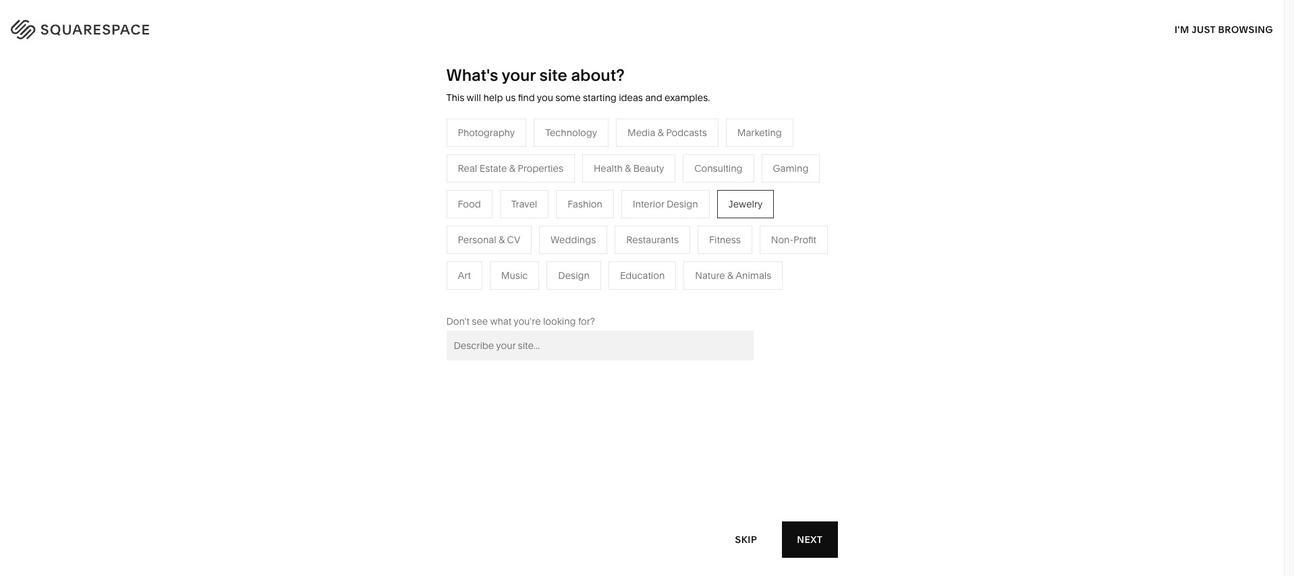 Task type: describe. For each thing, give the bounding box(es) containing it.
& inside radio
[[499, 234, 505, 246]]

restaurants inside restaurants radio
[[626, 234, 679, 246]]

Music radio
[[490, 262, 539, 290]]

examples.
[[665, 92, 710, 104]]

site
[[539, 65, 567, 85]]

browsing
[[1218, 23, 1273, 35]]

0 vertical spatial nature & animals
[[631, 208, 707, 220]]

0 horizontal spatial podcasts
[[527, 228, 568, 240]]

media inside media & podcasts option
[[627, 127, 655, 139]]

in
[[1257, 21, 1267, 33]]

Consulting radio
[[683, 154, 754, 183]]

education
[[620, 270, 665, 282]]

Art radio
[[446, 262, 482, 290]]

& inside radio
[[727, 270, 733, 282]]

1 vertical spatial weddings
[[488, 268, 534, 281]]

photography
[[458, 127, 515, 139]]

design inside radio
[[667, 198, 698, 210]]

0 vertical spatial restaurants
[[488, 208, 541, 220]]

weddings inside radio
[[551, 234, 596, 246]]

skip
[[735, 534, 757, 546]]

what's
[[446, 65, 498, 85]]

interior design
[[633, 198, 698, 210]]

ideas
[[619, 92, 643, 104]]

starting
[[583, 92, 616, 104]]

profit
[[793, 234, 816, 246]]

0 horizontal spatial media
[[488, 228, 516, 240]]

nature inside radio
[[695, 270, 725, 282]]

cv
[[507, 234, 520, 246]]

beauty
[[633, 162, 664, 175]]

just
[[1192, 23, 1216, 35]]

don't see what you're looking for?
[[446, 316, 595, 328]]

next button
[[782, 522, 838, 559]]

nature & animals inside radio
[[695, 270, 771, 282]]

Design radio
[[547, 262, 601, 290]]

community & non-profits
[[346, 248, 458, 260]]

Real Estate & Properties radio
[[446, 154, 575, 183]]

music
[[501, 270, 528, 282]]

gaming
[[773, 162, 808, 175]]

Nature & Animals radio
[[684, 262, 783, 290]]

Don't see what you're looking for? field
[[446, 331, 753, 361]]

jewelry
[[728, 198, 763, 210]]

what's your site about? this will help us find you some starting ideas and examples.
[[446, 65, 710, 104]]

don't
[[446, 316, 470, 328]]

0 horizontal spatial media & podcasts
[[488, 228, 568, 240]]

1 horizontal spatial estate
[[510, 289, 537, 301]]

media & podcasts inside option
[[627, 127, 707, 139]]

food
[[458, 198, 481, 210]]

animals inside nature & animals radio
[[736, 270, 771, 282]]

looking
[[543, 316, 576, 328]]

non- inside option
[[771, 234, 793, 246]]

will
[[467, 92, 481, 104]]

i'm just browsing link
[[1175, 11, 1273, 48]]

estate inside real estate & properties option
[[479, 162, 507, 175]]

Gaming radio
[[761, 154, 820, 183]]

Personal & CV radio
[[446, 226, 532, 254]]

0 horizontal spatial fitness
[[631, 228, 662, 240]]

community
[[346, 248, 398, 260]]

for?
[[578, 316, 595, 328]]

1 vertical spatial real estate & properties
[[488, 289, 594, 301]]

fitness inside radio
[[709, 234, 741, 246]]

media & podcasts link
[[488, 228, 581, 240]]

marketing
[[737, 127, 782, 139]]

1 vertical spatial non-
[[408, 248, 431, 260]]

Marketing radio
[[726, 119, 793, 147]]

non-profit
[[771, 234, 816, 246]]

weddings link
[[488, 268, 547, 281]]

0 horizontal spatial animals
[[671, 208, 707, 220]]

nature & animals link
[[631, 208, 720, 220]]

squarespace logo link
[[27, 16, 275, 38]]

Jewelry radio
[[717, 190, 774, 218]]

health
[[594, 162, 623, 175]]



Task type: vqa. For each thing, say whether or not it's contained in the screenshot.
the Travel within Travel Radio
yes



Task type: locate. For each thing, give the bounding box(es) containing it.
media up 'events'
[[488, 228, 516, 240]]

0 horizontal spatial non-
[[408, 248, 431, 260]]

media & podcasts down and
[[627, 127, 707, 139]]

1 horizontal spatial animals
[[736, 270, 771, 282]]

fitness up nature & animals radio
[[709, 234, 741, 246]]

real up food
[[458, 162, 477, 175]]

weddings
[[551, 234, 596, 246], [488, 268, 534, 281]]

real estate & properties
[[458, 162, 563, 175], [488, 289, 594, 301]]

estate
[[479, 162, 507, 175], [510, 289, 537, 301]]

media
[[627, 127, 655, 139], [488, 228, 516, 240]]

home & decor link
[[631, 187, 709, 200]]

1 vertical spatial nature
[[695, 270, 725, 282]]

animals
[[671, 208, 707, 220], [736, 270, 771, 282]]

media up beauty
[[627, 127, 655, 139]]

1 horizontal spatial non-
[[771, 234, 793, 246]]

nature down fitness radio
[[695, 270, 725, 282]]

1 vertical spatial properties
[[548, 289, 594, 301]]

us
[[505, 92, 516, 104]]

real down music
[[488, 289, 508, 301]]

restaurants link
[[488, 208, 554, 220]]

design
[[667, 198, 698, 210], [558, 270, 590, 282]]

fashion
[[568, 198, 602, 210]]

0 vertical spatial design
[[667, 198, 698, 210]]

fitness
[[631, 228, 662, 240], [709, 234, 741, 246]]

degraw image
[[461, 461, 823, 577]]

you
[[537, 92, 553, 104]]

non- right community at the top left of the page
[[408, 248, 431, 260]]

fitness down interior
[[631, 228, 662, 240]]

1 horizontal spatial restaurants
[[626, 234, 679, 246]]

i'm just browsing
[[1175, 23, 1273, 35]]

log             in
[[1235, 21, 1267, 33]]

1 vertical spatial podcasts
[[527, 228, 568, 240]]

Restaurants radio
[[615, 226, 690, 254]]

podcasts inside option
[[666, 127, 707, 139]]

about?
[[571, 65, 625, 85]]

nature down home
[[631, 208, 661, 220]]

travel
[[488, 187, 514, 200], [511, 198, 537, 210]]

find
[[518, 92, 535, 104]]

0 vertical spatial real
[[458, 162, 477, 175]]

degraw element
[[461, 461, 823, 577]]

0 horizontal spatial weddings
[[488, 268, 534, 281]]

non-
[[771, 234, 793, 246], [408, 248, 431, 260]]

decor
[[669, 187, 696, 200]]

0 vertical spatial podcasts
[[666, 127, 707, 139]]

log
[[1235, 21, 1255, 33]]

real
[[458, 162, 477, 175], [488, 289, 508, 301]]

travel link
[[488, 187, 528, 200]]

log             in link
[[1235, 21, 1267, 33]]

1 vertical spatial estate
[[510, 289, 537, 301]]

and
[[645, 92, 662, 104]]

travel inside radio
[[511, 198, 537, 210]]

nature & animals down fitness radio
[[695, 270, 771, 282]]

restaurants down nature & animals link
[[626, 234, 679, 246]]

squarespace logo image
[[27, 16, 177, 38]]

some
[[555, 92, 581, 104]]

1 vertical spatial animals
[[736, 270, 771, 282]]

health & beauty
[[594, 162, 664, 175]]

0 vertical spatial animals
[[671, 208, 707, 220]]

this
[[446, 92, 464, 104]]

0 horizontal spatial real
[[458, 162, 477, 175]]

Fitness radio
[[698, 226, 752, 254]]

see
[[472, 316, 488, 328]]

properties
[[518, 162, 563, 175], [548, 289, 594, 301]]

real estate & properties up you're
[[488, 289, 594, 301]]

fitness link
[[631, 228, 676, 240]]

1 vertical spatial nature & animals
[[695, 270, 771, 282]]

Fashion radio
[[556, 190, 614, 218]]

podcasts down the examples.
[[666, 127, 707, 139]]

1 horizontal spatial media
[[627, 127, 655, 139]]

weddings up design option
[[551, 234, 596, 246]]

estate down music
[[510, 289, 537, 301]]

1 horizontal spatial nature
[[695, 270, 725, 282]]

events
[[488, 248, 518, 260]]

podcasts
[[666, 127, 707, 139], [527, 228, 568, 240]]

1 horizontal spatial real
[[488, 289, 508, 301]]

1 horizontal spatial fitness
[[709, 234, 741, 246]]

1 vertical spatial real
[[488, 289, 508, 301]]

Food radio
[[446, 190, 492, 218]]

Weddings radio
[[539, 226, 607, 254]]

0 horizontal spatial estate
[[479, 162, 507, 175]]

nature
[[631, 208, 661, 220], [695, 270, 725, 282]]

consulting
[[694, 162, 743, 175]]

1 vertical spatial design
[[558, 270, 590, 282]]

Photography radio
[[446, 119, 526, 147]]

properties inside option
[[518, 162, 563, 175]]

travel up media & podcasts link
[[511, 198, 537, 210]]

real estate & properties link
[[488, 289, 607, 301]]

Travel radio
[[500, 190, 549, 218]]

home
[[631, 187, 658, 200]]

1 horizontal spatial media & podcasts
[[627, 127, 707, 139]]

1 vertical spatial media
[[488, 228, 516, 240]]

0 vertical spatial weddings
[[551, 234, 596, 246]]

what
[[490, 316, 511, 328]]

media & podcasts down restaurants link
[[488, 228, 568, 240]]

interior
[[633, 198, 664, 210]]

0 horizontal spatial design
[[558, 270, 590, 282]]

1 horizontal spatial design
[[667, 198, 698, 210]]

Media & Podcasts radio
[[616, 119, 718, 147]]

art
[[458, 270, 471, 282]]

0 vertical spatial non-
[[771, 234, 793, 246]]

1 horizontal spatial weddings
[[551, 234, 596, 246]]

travel down real estate & properties option
[[488, 187, 514, 200]]

personal
[[458, 234, 496, 246]]

community & non-profits link
[[346, 248, 472, 260]]

0 vertical spatial estate
[[479, 162, 507, 175]]

restaurants
[[488, 208, 541, 220], [626, 234, 679, 246]]

skip button
[[720, 522, 772, 559]]

restaurants down travel link
[[488, 208, 541, 220]]

animals down fitness radio
[[736, 270, 771, 282]]

real estate & properties inside option
[[458, 162, 563, 175]]

real inside option
[[458, 162, 477, 175]]

weddings down events link
[[488, 268, 534, 281]]

&
[[658, 127, 664, 139], [509, 162, 515, 175], [625, 162, 631, 175], [660, 187, 666, 200], [663, 208, 669, 220], [518, 228, 525, 240], [499, 234, 505, 246], [400, 248, 406, 260], [727, 270, 733, 282], [540, 289, 546, 301]]

0 vertical spatial properties
[[518, 162, 563, 175]]

1 vertical spatial restaurants
[[626, 234, 679, 246]]

your
[[502, 65, 536, 85]]

you're
[[514, 316, 541, 328]]

estate up travel link
[[479, 162, 507, 175]]

events link
[[488, 248, 531, 260]]

real estate & properties up travel link
[[458, 162, 563, 175]]

1 horizontal spatial podcasts
[[666, 127, 707, 139]]

i'm
[[1175, 23, 1189, 35]]

nature & animals
[[631, 208, 707, 220], [695, 270, 771, 282]]

0 vertical spatial real estate & properties
[[458, 162, 563, 175]]

0 vertical spatial nature
[[631, 208, 661, 220]]

home & decor
[[631, 187, 696, 200]]

Non-Profit radio
[[760, 226, 828, 254]]

0 vertical spatial media & podcasts
[[627, 127, 707, 139]]

non- down jewelry radio at top right
[[771, 234, 793, 246]]

1 vertical spatial media & podcasts
[[488, 228, 568, 240]]

0 horizontal spatial nature
[[631, 208, 661, 220]]

& inside radio
[[625, 162, 631, 175]]

design inside option
[[558, 270, 590, 282]]

Health & Beauty radio
[[582, 154, 675, 183]]

Technology radio
[[534, 119, 609, 147]]

Interior Design radio
[[621, 190, 709, 218]]

technology
[[545, 127, 597, 139]]

nature & animals down home & decor 'link'
[[631, 208, 707, 220]]

media & podcasts
[[627, 127, 707, 139], [488, 228, 568, 240]]

animals down decor
[[671, 208, 707, 220]]

personal & cv
[[458, 234, 520, 246]]

podcasts down restaurants link
[[527, 228, 568, 240]]

0 vertical spatial media
[[627, 127, 655, 139]]

help
[[483, 92, 503, 104]]

properties up looking
[[548, 289, 594, 301]]

Education radio
[[608, 262, 676, 290]]

0 horizontal spatial restaurants
[[488, 208, 541, 220]]

next
[[797, 534, 823, 546]]

properties up travel radio
[[518, 162, 563, 175]]

profits
[[431, 248, 458, 260]]



